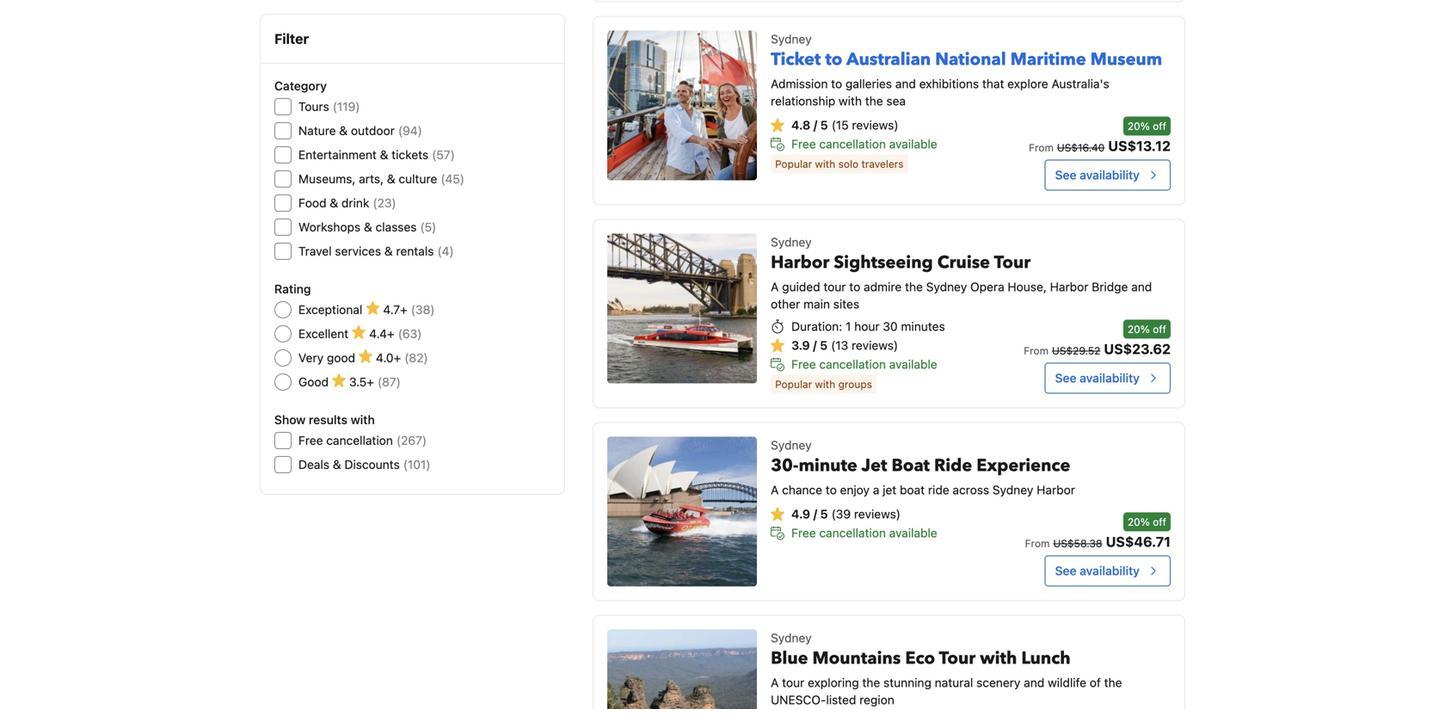 Task type: locate. For each thing, give the bounding box(es) containing it.
sydney inside sydney ticket to australian national maritime museum admission to galleries and exhibitions that explore australia's relationship with the sea
[[771, 32, 812, 46]]

and down lunch
[[1024, 675, 1045, 690]]

1 vertical spatial availability
[[1080, 371, 1140, 385]]

(13
[[831, 338, 849, 352]]

sydney inside sydney blue mountains eco tour with lunch a tour exploring the stunning natural scenery and wildlife of the unesco-listed region
[[771, 631, 812, 645]]

tour up sites
[[824, 280, 847, 294]]

with up scenery
[[980, 647, 1018, 670]]

show
[[275, 413, 306, 427]]

drink
[[342, 196, 370, 210]]

sydney up blue
[[771, 631, 812, 645]]

2 vertical spatial a
[[771, 675, 779, 690]]

&
[[339, 124, 348, 138], [380, 148, 389, 162], [387, 172, 396, 186], [330, 196, 338, 210], [364, 220, 372, 234], [385, 244, 393, 258], [333, 457, 341, 472]]

and right bridge
[[1132, 280, 1153, 294]]

0 vertical spatial from
[[1029, 141, 1054, 153]]

see
[[1056, 168, 1077, 182], [1056, 371, 1077, 385], [1056, 564, 1077, 578]]

2 free cancellation available from the top
[[792, 357, 938, 371]]

see availability for ticket to australian national maritime museum
[[1056, 168, 1140, 182]]

1 vertical spatial free cancellation available
[[792, 357, 938, 371]]

minute
[[799, 454, 858, 478]]

popular for popular with solo travelers
[[776, 158, 813, 170]]

1 vertical spatial a
[[771, 483, 779, 497]]

1 availability from the top
[[1080, 168, 1140, 182]]

chance
[[782, 483, 823, 497]]

4.7+
[[383, 303, 408, 317]]

1 vertical spatial see
[[1056, 371, 1077, 385]]

sydney down the experience
[[993, 483, 1034, 497]]

off for harbor sightseeing cruise tour
[[1153, 323, 1167, 335]]

popular
[[776, 158, 813, 170], [776, 378, 813, 390]]

/ right 4.9
[[814, 507, 818, 521]]

availability
[[1080, 168, 1140, 182], [1080, 371, 1140, 385], [1080, 564, 1140, 578]]

2 vertical spatial from
[[1026, 537, 1050, 549]]

5
[[821, 118, 829, 132], [820, 338, 828, 352], [821, 507, 828, 521]]

reviews) for australian
[[852, 118, 899, 132]]

admission
[[771, 76, 828, 91]]

5 left (15
[[821, 118, 829, 132]]

free cancellation available
[[792, 137, 938, 151], [792, 357, 938, 371], [792, 526, 938, 540]]

1 vertical spatial off
[[1153, 323, 1167, 335]]

with inside sydney ticket to australian national maritime museum admission to galleries and exhibitions that explore australia's relationship with the sea
[[839, 94, 862, 108]]

harbor up guided
[[771, 251, 830, 274]]

lunch
[[1022, 647, 1071, 670]]

3 / from the top
[[814, 507, 818, 521]]

3 see availability from the top
[[1056, 564, 1140, 578]]

sydney up guided
[[771, 235, 812, 249]]

30-
[[771, 454, 799, 478]]

popular with solo travelers
[[776, 158, 904, 170]]

3 20% off from the top
[[1128, 516, 1167, 528]]

2 vertical spatial see
[[1056, 564, 1077, 578]]

2 available from the top
[[890, 357, 938, 371]]

to up sites
[[850, 280, 861, 294]]

of
[[1090, 675, 1102, 690]]

20% up us$13.12
[[1128, 120, 1151, 132]]

and up the sea
[[896, 76, 916, 91]]

the right admire
[[905, 280, 923, 294]]

workshops
[[299, 220, 361, 234]]

a inside sydney blue mountains eco tour with lunch a tour exploring the stunning natural scenery and wildlife of the unesco-listed region
[[771, 675, 779, 690]]

availability for harbor sightseeing cruise tour
[[1080, 371, 1140, 385]]

off
[[1153, 120, 1167, 132], [1153, 323, 1167, 335], [1153, 516, 1167, 528]]

0 vertical spatial see availability
[[1056, 168, 1140, 182]]

5 for minute
[[821, 507, 828, 521]]

with left 'solo'
[[816, 158, 836, 170]]

2 vertical spatial off
[[1153, 516, 1167, 528]]

from left "us$29.52" in the right of the page
[[1024, 345, 1049, 357]]

reviews) down duration: 1 hour 30 minutes
[[852, 338, 899, 352]]

0 vertical spatial 20% off
[[1128, 120, 1167, 132]]

from inside from us$29.52 us$23.62
[[1024, 345, 1049, 357]]

20%
[[1128, 120, 1151, 132], [1128, 323, 1151, 335], [1128, 516, 1151, 528]]

the right 'of'
[[1105, 675, 1123, 690]]

/ right 3.9
[[814, 338, 817, 352]]

& up travel services & rentals (4)
[[364, 220, 372, 234]]

cancellation up deals & discounts (101)
[[326, 433, 393, 448]]

1 20% off from the top
[[1128, 120, 1167, 132]]

free cancellation available up groups
[[792, 357, 938, 371]]

category
[[275, 79, 327, 93]]

2 20% from the top
[[1128, 323, 1151, 335]]

solo
[[839, 158, 859, 170]]

harbor down the experience
[[1037, 483, 1076, 497]]

popular down 4.8
[[776, 158, 813, 170]]

see down us$16.40
[[1056, 168, 1077, 182]]

0 vertical spatial a
[[771, 280, 779, 294]]

tour up house,
[[995, 251, 1031, 274]]

the down 'galleries'
[[866, 94, 884, 108]]

2 see availability from the top
[[1056, 371, 1140, 385]]

from
[[1029, 141, 1054, 153], [1024, 345, 1049, 357], [1026, 537, 1050, 549]]

4.7+ (38)
[[383, 303, 435, 317]]

3 see from the top
[[1056, 564, 1077, 578]]

20% up us$23.62
[[1128, 323, 1151, 335]]

availability down from us$58.38 us$46.71
[[1080, 564, 1140, 578]]

sydney harbor sightseeing cruise tour a guided tour to admire the sydney opera house, harbor bridge and other main sites
[[771, 235, 1153, 311]]

2 vertical spatial free cancellation available
[[792, 526, 938, 540]]

show results with
[[275, 413, 375, 427]]

a inside sydney harbor sightseeing cruise tour a guided tour to admire the sydney opera house, harbor bridge and other main sites
[[771, 280, 779, 294]]

tour
[[995, 251, 1031, 274], [940, 647, 976, 670]]

1 free cancellation available from the top
[[792, 137, 938, 151]]

availability down from us$29.52 us$23.62
[[1080, 371, 1140, 385]]

see availability down from us$29.52 us$23.62
[[1056, 371, 1140, 385]]

0 vertical spatial off
[[1153, 120, 1167, 132]]

30-minute jet boat ride experience image
[[608, 437, 757, 586]]

see for harbor sightseeing cruise tour
[[1056, 371, 1077, 385]]

bridge
[[1092, 280, 1129, 294]]

2 vertical spatial availability
[[1080, 564, 1140, 578]]

3 5 from the top
[[821, 507, 828, 521]]

5 left (13
[[820, 338, 828, 352]]

5 left "(39"
[[821, 507, 828, 521]]

exceptional
[[299, 303, 363, 317]]

& for outdoor
[[339, 124, 348, 138]]

tour up natural on the right bottom of page
[[940, 647, 976, 670]]

0 vertical spatial /
[[814, 118, 818, 132]]

a down blue
[[771, 675, 779, 690]]

very
[[299, 351, 324, 365]]

entertainment & tickets (57)
[[299, 148, 455, 162]]

& for discounts
[[333, 457, 341, 472]]

tour up unesco-
[[782, 675, 805, 690]]

availability down from us$16.40 us$13.12
[[1080, 168, 1140, 182]]

with left groups
[[816, 378, 836, 390]]

free down 4.9
[[792, 526, 816, 540]]

museums, arts, & culture (45)
[[299, 172, 465, 186]]

and inside sydney ticket to australian national maritime museum admission to galleries and exhibitions that explore australia's relationship with the sea
[[896, 76, 916, 91]]

1 vertical spatial 20%
[[1128, 323, 1151, 335]]

explore
[[1008, 76, 1049, 91]]

3 available from the top
[[890, 526, 938, 540]]

us$23.62
[[1105, 341, 1171, 357]]

2 horizontal spatial and
[[1132, 280, 1153, 294]]

across
[[953, 483, 990, 497]]

2 vertical spatial and
[[1024, 675, 1045, 690]]

availability for 30-minute jet boat ride experience
[[1080, 564, 1140, 578]]

20% off up us$13.12
[[1128, 120, 1167, 132]]

available down the "boat" on the bottom right of the page
[[890, 526, 938, 540]]

1 vertical spatial from
[[1024, 345, 1049, 357]]

from inside from us$16.40 us$13.12
[[1029, 141, 1054, 153]]

a inside "sydney 30-minute jet boat ride experience a chance to enjoy a jet boat ride across sydney harbor"
[[771, 483, 779, 497]]

see availability for 30-minute jet boat ride experience
[[1056, 564, 1140, 578]]

harbor left bridge
[[1051, 280, 1089, 294]]

0 vertical spatial harbor
[[771, 251, 830, 274]]

available
[[890, 137, 938, 151], [890, 357, 938, 371], [890, 526, 938, 540]]

mountains
[[813, 647, 901, 670]]

2 vertical spatial reviews)
[[855, 507, 901, 521]]

free down 3.9
[[792, 357, 816, 371]]

2 popular from the top
[[776, 378, 813, 390]]

classes
[[376, 220, 417, 234]]

reviews) down the sea
[[852, 118, 899, 132]]

0 vertical spatial tour
[[824, 280, 847, 294]]

20% for 30-minute jet boat ride experience
[[1128, 516, 1151, 528]]

a
[[771, 280, 779, 294], [771, 483, 779, 497], [771, 675, 779, 690]]

2 / from the top
[[814, 338, 817, 352]]

1 5 from the top
[[821, 118, 829, 132]]

1 vertical spatial popular
[[776, 378, 813, 390]]

& for classes
[[364, 220, 372, 234]]

0 horizontal spatial tour
[[940, 647, 976, 670]]

ticket to australian national maritime museum image
[[608, 30, 757, 180]]

a for 30-
[[771, 483, 779, 497]]

free cancellation available down 4.9 / 5 (39 reviews)
[[792, 526, 938, 540]]

from left us$16.40
[[1029, 141, 1054, 153]]

3 off from the top
[[1153, 516, 1167, 528]]

1 vertical spatial 20% off
[[1128, 323, 1167, 335]]

1 available from the top
[[890, 137, 938, 151]]

1 vertical spatial see availability
[[1056, 371, 1140, 385]]

1 vertical spatial 5
[[820, 338, 828, 352]]

that
[[983, 76, 1005, 91]]

(4)
[[438, 244, 454, 258]]

2 vertical spatial 20% off
[[1128, 516, 1167, 528]]

2 vertical spatial /
[[814, 507, 818, 521]]

1 horizontal spatial tour
[[824, 280, 847, 294]]

free cancellation available up 'solo'
[[792, 137, 938, 151]]

2 vertical spatial see availability
[[1056, 564, 1140, 578]]

20% off for 30-minute jet boat ride experience
[[1128, 516, 1167, 528]]

tour inside sydney blue mountains eco tour with lunch a tour exploring the stunning natural scenery and wildlife of the unesco-listed region
[[782, 675, 805, 690]]

1 vertical spatial /
[[814, 338, 817, 352]]

& down classes
[[385, 244, 393, 258]]

1 horizontal spatial and
[[1024, 675, 1045, 690]]

experience
[[977, 454, 1071, 478]]

free down 4.8
[[792, 137, 816, 151]]

(101)
[[403, 457, 431, 472]]

& up museums, arts, & culture (45)
[[380, 148, 389, 162]]

see down us$58.38
[[1056, 564, 1077, 578]]

1 off from the top
[[1153, 120, 1167, 132]]

tour inside sydney harbor sightseeing cruise tour a guided tour to admire the sydney opera house, harbor bridge and other main sites
[[995, 251, 1031, 274]]

cancellation
[[820, 137, 886, 151], [820, 357, 886, 371], [326, 433, 393, 448], [820, 526, 886, 540]]

0 vertical spatial see
[[1056, 168, 1077, 182]]

reviews) down a
[[855, 507, 901, 521]]

2 vertical spatial 5
[[821, 507, 828, 521]]

from inside from us$58.38 us$46.71
[[1026, 537, 1050, 549]]

0 horizontal spatial tour
[[782, 675, 805, 690]]

tours (119)
[[299, 99, 360, 114]]

(119)
[[333, 99, 360, 114]]

unesco-
[[771, 693, 827, 707]]

2 off from the top
[[1153, 323, 1167, 335]]

see availability
[[1056, 168, 1140, 182], [1056, 371, 1140, 385], [1056, 564, 1140, 578]]

with up 4.8 / 5 (15 reviews)
[[839, 94, 862, 108]]

0 vertical spatial 5
[[821, 118, 829, 132]]

3.9
[[792, 338, 810, 352]]

1 vertical spatial and
[[1132, 280, 1153, 294]]

a up other
[[771, 280, 779, 294]]

travel
[[299, 244, 332, 258]]

3 free cancellation available from the top
[[792, 526, 938, 540]]

a down 30-
[[771, 483, 779, 497]]

listed
[[827, 693, 857, 707]]

see down "us$29.52" in the right of the page
[[1056, 371, 1077, 385]]

0 vertical spatial 20%
[[1128, 120, 1151, 132]]

2 see from the top
[[1056, 371, 1077, 385]]

0 vertical spatial free cancellation available
[[792, 137, 938, 151]]

2 vertical spatial 20%
[[1128, 516, 1151, 528]]

us$13.12
[[1109, 138, 1171, 154]]

1 vertical spatial available
[[890, 357, 938, 371]]

the up 'region' at the right
[[863, 675, 881, 690]]

1 / from the top
[[814, 118, 818, 132]]

& for drink
[[330, 196, 338, 210]]

available down minutes
[[890, 357, 938, 371]]

1 vertical spatial tour
[[940, 647, 976, 670]]

see availability down from us$58.38 us$46.71
[[1056, 564, 1140, 578]]

results
[[309, 413, 348, 427]]

20% off up us$23.62
[[1128, 323, 1167, 335]]

3 availability from the top
[[1080, 564, 1140, 578]]

free cancellation available for australian
[[792, 137, 938, 151]]

4.9 / 5 (39 reviews)
[[792, 507, 901, 521]]

from us$29.52 us$23.62
[[1024, 341, 1171, 357]]

available for national
[[890, 137, 938, 151]]

from left us$58.38
[[1026, 537, 1050, 549]]

0 horizontal spatial and
[[896, 76, 916, 91]]

1 see availability from the top
[[1056, 168, 1140, 182]]

sydney up 30-
[[771, 438, 812, 452]]

0 vertical spatial popular
[[776, 158, 813, 170]]

1 20% from the top
[[1128, 120, 1151, 132]]

sydney
[[771, 32, 812, 46], [771, 235, 812, 249], [927, 280, 968, 294], [771, 438, 812, 452], [993, 483, 1034, 497], [771, 631, 812, 645]]

maritime
[[1011, 48, 1087, 71]]

(38)
[[411, 303, 435, 317]]

& right the deals
[[333, 457, 341, 472]]

20% off for ticket to australian national maritime museum
[[1128, 120, 1167, 132]]

popular down 3.9
[[776, 378, 813, 390]]

reviews)
[[852, 118, 899, 132], [852, 338, 899, 352], [855, 507, 901, 521]]

cancellation down 4.8 / 5 (15 reviews)
[[820, 137, 886, 151]]

& left drink
[[330, 196, 338, 210]]

off up us$23.62
[[1153, 323, 1167, 335]]

(94)
[[398, 124, 422, 138]]

off up us$13.12
[[1153, 120, 1167, 132]]

us$16.40
[[1058, 141, 1105, 153]]

/ right 4.8
[[814, 118, 818, 132]]

sydney up "ticket"
[[771, 32, 812, 46]]

2 a from the top
[[771, 483, 779, 497]]

2 vertical spatial harbor
[[1037, 483, 1076, 497]]

0 vertical spatial tour
[[995, 251, 1031, 274]]

arts,
[[359, 172, 384, 186]]

0 vertical spatial reviews)
[[852, 118, 899, 132]]

1 a from the top
[[771, 280, 779, 294]]

1 popular from the top
[[776, 158, 813, 170]]

0 vertical spatial and
[[896, 76, 916, 91]]

australia's
[[1052, 76, 1110, 91]]

& down (119)
[[339, 124, 348, 138]]

nature & outdoor (94)
[[299, 124, 422, 138]]

2 20% off from the top
[[1128, 323, 1167, 335]]

tour
[[824, 280, 847, 294], [782, 675, 805, 690]]

20% up us$46.71
[[1128, 516, 1151, 528]]

3 20% from the top
[[1128, 516, 1151, 528]]

2 vertical spatial available
[[890, 526, 938, 540]]

20% off up us$46.71
[[1128, 516, 1167, 528]]

see availability down from us$16.40 us$13.12
[[1056, 168, 1140, 182]]

2 availability from the top
[[1080, 371, 1140, 385]]

0 vertical spatial available
[[890, 137, 938, 151]]

relationship
[[771, 94, 836, 108]]

tour inside sydney blue mountains eco tour with lunch a tour exploring the stunning natural scenery and wildlife of the unesco-listed region
[[940, 647, 976, 670]]

off up us$46.71
[[1153, 516, 1167, 528]]

excellent
[[299, 327, 349, 341]]

free up the deals
[[299, 433, 323, 448]]

1 horizontal spatial tour
[[995, 251, 1031, 274]]

available up travelers
[[890, 137, 938, 151]]

/
[[814, 118, 818, 132], [814, 338, 817, 352], [814, 507, 818, 521]]

harbor
[[771, 251, 830, 274], [1051, 280, 1089, 294], [1037, 483, 1076, 497]]

sydney for to
[[771, 32, 812, 46]]

3 a from the top
[[771, 675, 779, 690]]

0 vertical spatial availability
[[1080, 168, 1140, 182]]

tour for cruise
[[995, 251, 1031, 274]]

1 vertical spatial tour
[[782, 675, 805, 690]]

to left 'enjoy'
[[826, 483, 837, 497]]

groups
[[839, 378, 873, 390]]

cancellation down 4.9 / 5 (39 reviews)
[[820, 526, 886, 540]]

ride
[[935, 454, 973, 478]]

from us$58.38 us$46.71
[[1026, 533, 1171, 550]]

1 see from the top
[[1056, 168, 1077, 182]]

from us$16.40 us$13.12
[[1029, 138, 1171, 154]]



Task type: describe. For each thing, give the bounding box(es) containing it.
to inside "sydney 30-minute jet boat ride experience a chance to enjoy a jet boat ride across sydney harbor"
[[826, 483, 837, 497]]

stunning
[[884, 675, 932, 690]]

cancellation up groups
[[820, 357, 886, 371]]

admire
[[864, 280, 902, 294]]

(82)
[[405, 351, 428, 365]]

rating
[[275, 282, 311, 296]]

hour
[[855, 319, 880, 333]]

guided
[[782, 280, 821, 294]]

20% for harbor sightseeing cruise tour
[[1128, 323, 1151, 335]]

and inside sydney blue mountains eco tour with lunch a tour exploring the stunning natural scenery and wildlife of the unesco-listed region
[[1024, 675, 1045, 690]]

deals
[[299, 457, 330, 472]]

sydney blue mountains eco tour with lunch a tour exploring the stunning natural scenery and wildlife of the unesco-listed region
[[771, 631, 1123, 707]]

(5)
[[420, 220, 437, 234]]

us$29.52
[[1053, 345, 1101, 357]]

free cancellation (267)
[[299, 433, 427, 448]]

popular with groups
[[776, 378, 873, 390]]

blue
[[771, 647, 809, 670]]

to inside sydney harbor sightseeing cruise tour a guided tour to admire the sydney opera house, harbor bridge and other main sites
[[850, 280, 861, 294]]

jet
[[862, 454, 888, 478]]

harbor sightseeing cruise tour image
[[608, 234, 757, 383]]

the inside sydney harbor sightseeing cruise tour a guided tour to admire the sydney opera house, harbor bridge and other main sites
[[905, 280, 923, 294]]

travel services & rentals (4)
[[299, 244, 454, 258]]

museum
[[1091, 48, 1163, 71]]

4.4+
[[369, 327, 395, 341]]

to left 'galleries'
[[832, 76, 843, 91]]

sightseeing
[[834, 251, 934, 274]]

wildlife
[[1048, 675, 1087, 690]]

tour for eco
[[940, 647, 976, 670]]

4.0+ (82)
[[376, 351, 428, 365]]

national
[[936, 48, 1007, 71]]

food & drink (23)
[[299, 196, 396, 210]]

duration:
[[792, 319, 843, 333]]

sea
[[887, 94, 906, 108]]

other
[[771, 297, 801, 311]]

sydney for minute
[[771, 438, 812, 452]]

to right "ticket"
[[826, 48, 843, 71]]

ride
[[929, 483, 950, 497]]

ticket
[[771, 48, 821, 71]]

(45)
[[441, 172, 465, 186]]

free cancellation available for jet
[[792, 526, 938, 540]]

jet
[[883, 483, 897, 497]]

a for blue
[[771, 675, 779, 690]]

sydney for sightseeing
[[771, 235, 812, 249]]

galleries
[[846, 76, 893, 91]]

1 vertical spatial reviews)
[[852, 338, 899, 352]]

rentals
[[396, 244, 434, 258]]

off for ticket to australian national maritime museum
[[1153, 120, 1167, 132]]

& for tickets
[[380, 148, 389, 162]]

duration: 1 hour 30 minutes
[[792, 319, 946, 333]]

20% off for harbor sightseeing cruise tour
[[1128, 323, 1167, 335]]

see for 30-minute jet boat ride experience
[[1056, 564, 1077, 578]]

eco
[[906, 647, 936, 670]]

boat
[[900, 483, 925, 497]]

reviews) for jet
[[855, 507, 901, 521]]

4.8 / 5 (15 reviews)
[[792, 118, 899, 132]]

availability for ticket to australian national maritime museum
[[1080, 168, 1140, 182]]

5 for to
[[821, 118, 829, 132]]

blue mountains eco tour with lunch image
[[608, 629, 757, 709]]

exhibitions
[[920, 76, 980, 91]]

(57)
[[432, 148, 455, 162]]

main
[[804, 297, 831, 311]]

workshops & classes (5)
[[299, 220, 437, 234]]

(63)
[[398, 327, 422, 341]]

the inside sydney ticket to australian national maritime museum admission to galleries and exhibitions that explore australia's relationship with the sea
[[866, 94, 884, 108]]

nature
[[299, 124, 336, 138]]

boat
[[892, 454, 930, 478]]

(15
[[832, 118, 849, 132]]

available for boat
[[890, 526, 938, 540]]

natural
[[935, 675, 974, 690]]

4.4+ (63)
[[369, 327, 422, 341]]

australian
[[847, 48, 931, 71]]

very good
[[299, 351, 355, 365]]

1 vertical spatial harbor
[[1051, 280, 1089, 294]]

and inside sydney harbor sightseeing cruise tour a guided tour to admire the sydney opera house, harbor bridge and other main sites
[[1132, 280, 1153, 294]]

(23)
[[373, 196, 396, 210]]

us$46.71
[[1106, 533, 1171, 550]]

/ for ticket
[[814, 118, 818, 132]]

with inside sydney blue mountains eco tour with lunch a tour exploring the stunning natural scenery and wildlife of the unesco-listed region
[[980, 647, 1018, 670]]

(87)
[[378, 375, 401, 389]]

from for national
[[1029, 141, 1054, 153]]

minutes
[[902, 319, 946, 333]]

tour inside sydney harbor sightseeing cruise tour a guided tour to admire the sydney opera house, harbor bridge and other main sites
[[824, 280, 847, 294]]

outdoor
[[351, 124, 395, 138]]

2 5 from the top
[[820, 338, 828, 352]]

good
[[299, 375, 329, 389]]

opera
[[971, 280, 1005, 294]]

30
[[883, 319, 898, 333]]

harbor inside "sydney 30-minute jet boat ride experience a chance to enjoy a jet boat ride across sydney harbor"
[[1037, 483, 1076, 497]]

sydney ticket to australian national maritime museum admission to galleries and exhibitions that explore australia's relationship with the sea
[[771, 32, 1163, 108]]

off for 30-minute jet boat ride experience
[[1153, 516, 1167, 528]]

deals & discounts (101)
[[299, 457, 431, 472]]

with up free cancellation (267)
[[351, 413, 375, 427]]

exploring
[[808, 675, 860, 690]]

tickets
[[392, 148, 429, 162]]

20% for ticket to australian national maritime museum
[[1128, 120, 1151, 132]]

filter
[[275, 31, 309, 47]]

a
[[873, 483, 880, 497]]

sydney for mountains
[[771, 631, 812, 645]]

cruise
[[938, 251, 991, 274]]

sydney 30-minute jet boat ride experience a chance to enjoy a jet boat ride across sydney harbor
[[771, 438, 1076, 497]]

travelers
[[862, 158, 904, 170]]

& right arts,
[[387, 172, 396, 186]]

sites
[[834, 297, 860, 311]]

/ for 30-
[[814, 507, 818, 521]]

tours
[[299, 99, 329, 114]]

from for boat
[[1026, 537, 1050, 549]]

us$58.38
[[1054, 537, 1103, 549]]

4.9
[[792, 507, 811, 521]]

enjoy
[[841, 483, 870, 497]]

see availability for harbor sightseeing cruise tour
[[1056, 371, 1140, 385]]

from for tour
[[1024, 345, 1049, 357]]

popular for popular with groups
[[776, 378, 813, 390]]

see for ticket to australian national maritime museum
[[1056, 168, 1077, 182]]

sydney down cruise
[[927, 280, 968, 294]]

house,
[[1008, 280, 1047, 294]]



Task type: vqa. For each thing, say whether or not it's contained in the screenshot.
Imperial Studios LINK
no



